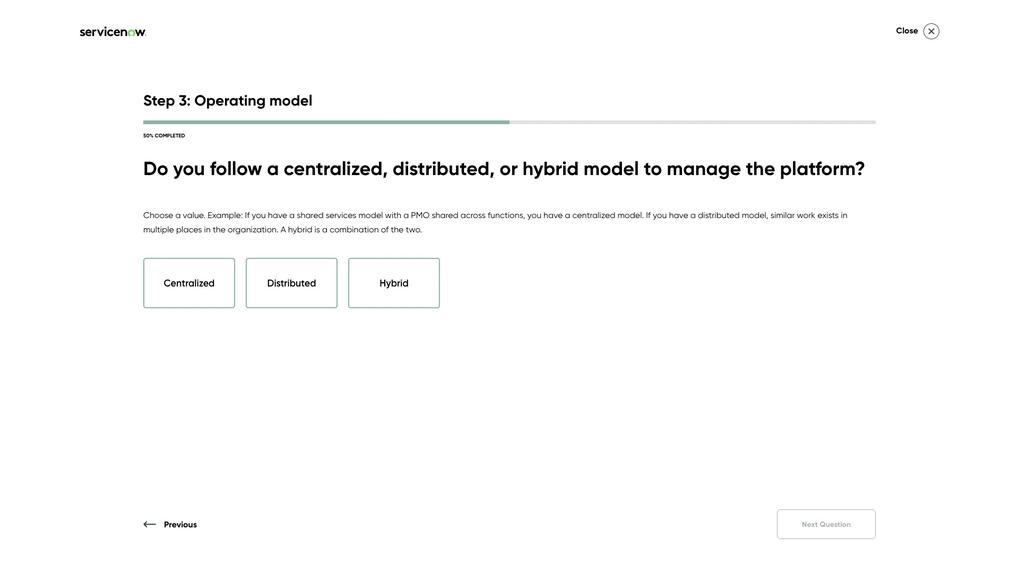 Task type: locate. For each thing, give the bounding box(es) containing it.
places
[[176, 224, 202, 235]]

with inside the choose a value.  example: if you have a shared services model with a pmo shared across functions, you have a centralized model. if you have a distributed model, similar work exists in multiple places in the organization. a hybrid is a combination of the two.
[[385, 210, 401, 220]]

if up the organization.
[[245, 210, 250, 220]]

in right places at left
[[204, 224, 211, 235]]

1 horizontal spatial shared
[[432, 210, 459, 220]]

multiple
[[143, 224, 174, 235]]

to
[[644, 157, 662, 180]]

2 horizontal spatial have
[[669, 210, 688, 220]]

distributed
[[267, 277, 316, 289]]

hybrid right or
[[523, 157, 579, 180]]

1 horizontal spatial the
[[391, 224, 404, 235]]

organization.
[[228, 224, 279, 235]]

2 shared from the left
[[432, 210, 459, 220]]

works
[[139, 522, 161, 532]]

2 horizontal spatial the
[[746, 157, 775, 180]]

have up a
[[268, 210, 287, 220]]

servicenow platform team estimator
[[457, 143, 784, 229]]

have left distributed
[[669, 210, 688, 220]]

hybrid right a
[[288, 224, 312, 235]]

2 have from the left
[[544, 210, 563, 220]]

with up of
[[385, 210, 401, 220]]

customer success center
[[101, 29, 252, 45]]

a left services
[[289, 210, 295, 220]]

you
[[173, 157, 205, 180], [252, 210, 266, 220], [528, 210, 542, 220], [653, 210, 667, 220]]

the up model,
[[746, 157, 775, 180]]

with right works at bottom left
[[164, 522, 180, 532]]

if right model.
[[646, 210, 651, 220]]

across
[[461, 210, 486, 220]]

have
[[268, 210, 287, 220], [544, 210, 563, 220], [669, 210, 688, 220]]

center
[[211, 29, 252, 45]]

1 horizontal spatial if
[[646, 210, 651, 220]]

pmo
[[411, 210, 430, 220]]

step
[[143, 91, 175, 109]]

distributed,
[[393, 157, 495, 180]]

50% completed
[[143, 132, 185, 139]]

a left distributed
[[691, 210, 696, 220]]

two.
[[406, 224, 422, 235]]

have left centralized
[[544, 210, 563, 220]]

0 horizontal spatial shared
[[297, 210, 324, 220]]

0 horizontal spatial the
[[213, 224, 226, 235]]

the
[[746, 157, 775, 180], [213, 224, 226, 235], [391, 224, 404, 235]]

0 horizontal spatial in
[[204, 224, 211, 235]]

platform?
[[780, 157, 866, 180]]

the down example:
[[213, 224, 226, 235]]

a left centralized
[[565, 210, 570, 220]]

3 have from the left
[[669, 210, 688, 220]]

0 horizontal spatial with
[[164, 522, 180, 532]]

0 vertical spatial with
[[385, 210, 401, 220]]

customer
[[101, 29, 158, 45]]

similar
[[771, 210, 795, 220]]

hybrid
[[523, 157, 579, 180], [288, 224, 312, 235]]

functions,
[[488, 210, 525, 220]]

in
[[841, 210, 848, 220], [204, 224, 211, 235]]

if
[[245, 210, 250, 220], [646, 210, 651, 220]]

you right do
[[173, 157, 205, 180]]

1 horizontal spatial have
[[544, 210, 563, 220]]

0 vertical spatial hybrid
[[523, 157, 579, 180]]

3:
[[179, 91, 191, 109]]

1 have from the left
[[268, 210, 287, 220]]

or
[[500, 157, 518, 180]]

shared
[[297, 210, 324, 220], [432, 210, 459, 220]]

shared right the pmo
[[432, 210, 459, 220]]

choose
[[143, 210, 173, 220]]

you right model.
[[653, 210, 667, 220]]

combination
[[330, 224, 379, 235]]

1 vertical spatial model
[[584, 157, 639, 180]]

1 horizontal spatial hybrid
[[523, 157, 579, 180]]

0 horizontal spatial if
[[245, 210, 250, 220]]

0 horizontal spatial have
[[268, 210, 287, 220]]

1 shared from the left
[[297, 210, 324, 220]]

hybrid
[[380, 277, 409, 289]]

model
[[269, 91, 313, 109], [584, 157, 639, 180], [359, 210, 383, 220]]

1 vertical spatial hybrid
[[288, 224, 312, 235]]

1 horizontal spatial model
[[359, 210, 383, 220]]

do you follow a centralized, distributed, or hybrid model to manage the platform?
[[143, 157, 866, 180]]

hybrid inside the choose a value.  example: if you have a shared services model with a pmo shared across functions, you have a centralized model. if you have a distributed model, similar work exists in multiple places in the organization. a hybrid is a combination of the two.
[[288, 224, 312, 235]]

2 vertical spatial model
[[359, 210, 383, 220]]

1 horizontal spatial with
[[385, 210, 401, 220]]

estimator
[[550, 187, 700, 229]]

you up the organization.
[[252, 210, 266, 220]]

centralized
[[573, 210, 616, 220]]

1 if from the left
[[245, 210, 250, 220]]

world
[[115, 522, 137, 532]]

with
[[385, 210, 401, 220], [164, 522, 180, 532]]

value.
[[183, 210, 206, 220]]

choose a value.  example: if you have a shared services model with a pmo shared across functions, you have a centralized model. if you have a distributed model, similar work exists in multiple places in the organization. a hybrid is a combination of the two.
[[143, 210, 848, 235]]

0 vertical spatial in
[[841, 210, 848, 220]]

the right of
[[391, 224, 404, 235]]

1 vertical spatial with
[[164, 522, 180, 532]]

in right exists at the right
[[841, 210, 848, 220]]

a
[[267, 157, 279, 180], [175, 210, 181, 220], [289, 210, 295, 220], [404, 210, 409, 220], [565, 210, 570, 220], [691, 210, 696, 220], [322, 224, 328, 235]]

centralized
[[164, 277, 215, 289]]

shared up is
[[297, 210, 324, 220]]

0 vertical spatial model
[[269, 91, 313, 109]]

0 horizontal spatial hybrid
[[288, 224, 312, 235]]

a left value.
[[175, 210, 181, 220]]

work
[[797, 210, 816, 220]]

distributed
[[698, 210, 740, 220]]



Task type: describe. For each thing, give the bounding box(es) containing it.
customer success center link
[[21, 29, 255, 45]]

exists
[[818, 210, 839, 220]]

services
[[326, 210, 357, 220]]

2 if from the left
[[646, 210, 651, 220]]

servicenow
[[457, 143, 642, 185]]

2 horizontal spatial model
[[584, 157, 639, 180]]

model inside the choose a value.  example: if you have a shared services model with a pmo shared across functions, you have a centralized model. if you have a distributed model, similar work exists in multiple places in the organization. a hybrid is a combination of the two.
[[359, 210, 383, 220]]

servicenow™
[[182, 522, 233, 532]]

close
[[896, 25, 919, 36]]

the
[[98, 522, 113, 532]]

a right the follow
[[267, 157, 279, 180]]

1 horizontal spatial in
[[841, 210, 848, 220]]

completed
[[155, 132, 185, 139]]

step 3: operating model
[[143, 91, 313, 109]]

is
[[315, 224, 320, 235]]

manage
[[667, 157, 741, 180]]

follow
[[210, 157, 262, 180]]

model,
[[742, 210, 769, 220]]

operating
[[194, 91, 266, 109]]

model.
[[618, 210, 644, 220]]

1 vertical spatial in
[[204, 224, 211, 235]]

do
[[143, 157, 168, 180]]

a right is
[[322, 224, 328, 235]]

previous
[[164, 519, 197, 530]]

of
[[381, 224, 389, 235]]

centralized,
[[284, 157, 388, 180]]

50%
[[143, 132, 154, 139]]

platform
[[650, 143, 784, 185]]

a left the pmo
[[404, 210, 409, 220]]

team
[[457, 187, 542, 229]]

a
[[281, 224, 286, 235]]

0 horizontal spatial model
[[269, 91, 313, 109]]

the world works with servicenow™
[[98, 522, 233, 532]]

example:
[[208, 210, 243, 220]]

success
[[161, 29, 208, 45]]

you right the functions,
[[528, 210, 542, 220]]



Task type: vqa. For each thing, say whether or not it's contained in the screenshot.
the left the
yes



